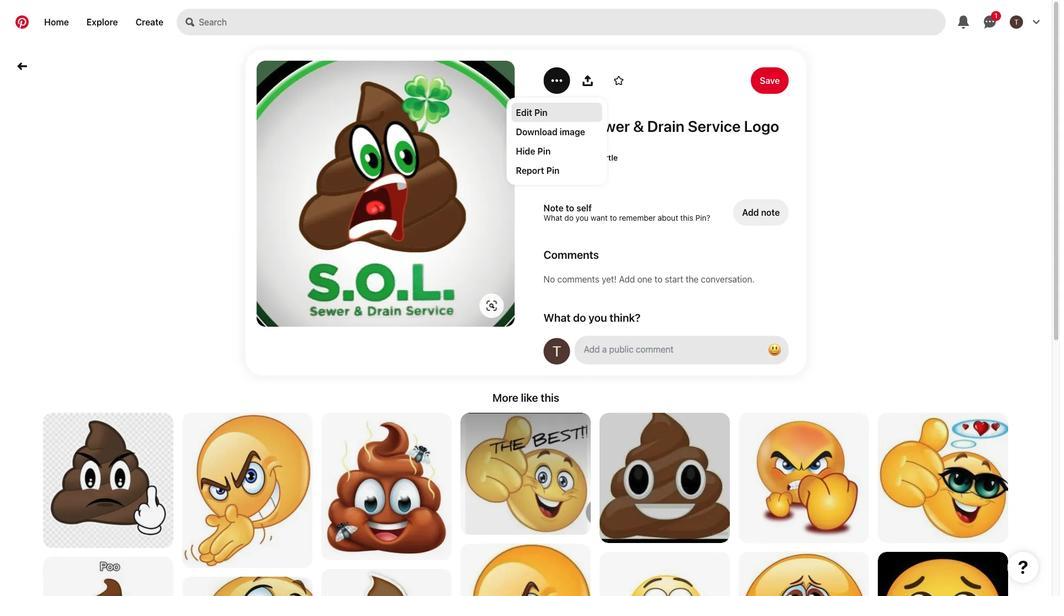 Task type: describe. For each thing, give the bounding box(es) containing it.
this may contain: a smiley face holding a heart with the words est va paas segurdores image
[[182, 577, 313, 597]]

note
[[762, 207, 780, 218]]

save
[[760, 75, 780, 86]]

add note button
[[734, 199, 789, 226]]

0 horizontal spatial this may contain: an emoticive smiley face making a hand gesture image
[[182, 413, 313, 569]]

1 horizontal spatial you
[[589, 311, 608, 324]]

self
[[577, 203, 592, 213]]

this may contain: an emoticive smiley face with sunglasses and hearts above it image
[[879, 413, 1009, 544]]

terry turtle avatar link image
[[544, 144, 571, 171]]

terry
[[575, 153, 594, 162]]

2 what from the top
[[544, 311, 571, 324]]

yet!
[[602, 274, 617, 285]]

you inside note to self what do you want to remember about this pin?
[[576, 213, 589, 223]]

terry turtle link
[[575, 153, 618, 162]]

s.o.l. sewer & drain service logo link
[[544, 117, 789, 135]]

story pin image image
[[257, 61, 515, 328]]

terry turtle
[[575, 153, 618, 162]]

search icon image
[[186, 18, 195, 27]]

report
[[516, 165, 545, 176]]

download image
[[516, 127, 586, 137]]

0 horizontal spatial add
[[619, 274, 636, 285]]

this contains an image of: image
[[879, 553, 1009, 597]]

&
[[634, 117, 645, 135]]

turtle
[[596, 153, 618, 162]]

home
[[44, 17, 69, 27]]

0 horizontal spatial this
[[541, 391, 560, 404]]

report pin
[[516, 165, 560, 176]]

comments button
[[544, 248, 789, 261]]

Add a public comment field
[[585, 345, 755, 355]]

add note
[[743, 207, 780, 218]]

more
[[493, 391, 519, 404]]

create link
[[127, 9, 172, 35]]

no
[[544, 274, 555, 285]]

edit pin menu item
[[512, 103, 603, 122]]

service
[[688, 117, 741, 135]]

pin for report pin
[[547, 165, 560, 176]]

logo
[[745, 117, 780, 135]]

drain
[[648, 117, 685, 135]]

pin for hide pin
[[538, 146, 551, 156]]

2 horizontal spatial to
[[655, 274, 663, 285]]

about
[[658, 213, 679, 223]]

do inside note to self what do you want to remember about this pin?
[[565, 213, 574, 223]]

edit
[[516, 107, 533, 118]]

Search text field
[[199, 9, 947, 35]]

one
[[638, 274, 653, 285]]

0 horizontal spatial to
[[566, 203, 575, 213]]

terry turtle image
[[1011, 15, 1024, 29]]

8,171 emoticones vectores, ilustraciones y gráficos - 123rf image
[[322, 413, 452, 561]]



Task type: locate. For each thing, give the bounding box(es) containing it.
you
[[576, 213, 589, 223], [589, 311, 608, 324]]

no comments yet! add one to start the conversation.
[[544, 274, 755, 285]]

this may contain: an emo emo emo emo emo emo emo emo emo sticker image
[[322, 570, 452, 597]]

to right one
[[655, 274, 663, 285]]

this may contain: an emo emo emo emo emo emo emo emo emo emo emo emo em someones emo emo emo emo emo emo emo emo emo emo emo emo emo emo image
[[600, 413, 730, 544]]

note
[[544, 203, 564, 213]]

save button
[[752, 67, 789, 94]]

start
[[665, 274, 684, 285]]

0 vertical spatial you
[[576, 213, 589, 223]]

do
[[565, 213, 574, 223], [574, 311, 587, 324]]

pin
[[535, 107, 548, 118], [538, 146, 551, 156], [547, 165, 560, 176]]

terryturtle85 image
[[544, 338, 571, 365]]

remember
[[620, 213, 656, 223]]

1 vertical spatial you
[[589, 311, 608, 324]]

home link
[[35, 9, 78, 35]]

to right 'want' on the top of the page
[[610, 213, 617, 223]]

this may contain: an emoticive smiley face making a hand gesture image
[[182, 413, 313, 569], [461, 544, 591, 597]]

this right like
[[541, 391, 560, 404]]

list
[[0, 413, 1053, 597]]

you left think?
[[589, 311, 608, 324]]

do left self on the top right
[[565, 213, 574, 223]]

pin?
[[696, 213, 711, 223]]

1 vertical spatial this
[[541, 391, 560, 404]]

1 button
[[977, 9, 1004, 35]]

you left 'want' on the top of the page
[[576, 213, 589, 223]]

2 vertical spatial pin
[[547, 165, 560, 176]]

this
[[681, 213, 694, 223], [541, 391, 560, 404]]

😃
[[768, 342, 782, 358]]

1 vertical spatial what
[[544, 311, 571, 324]]

explore
[[87, 17, 118, 27]]

download
[[516, 127, 558, 137]]

this may contain: an emo emo emo emo emo emo emo emo emo emo emo emo em and emo emo emo emo emo emo emo emo emo emo emo emo emo emo em image
[[43, 413, 174, 549]]

more like this
[[493, 391, 560, 404]]

conversation.
[[701, 274, 755, 285]]

to
[[566, 203, 575, 213], [610, 213, 617, 223], [655, 274, 663, 285]]

do down 'comments'
[[574, 311, 587, 324]]

0 vertical spatial do
[[565, 213, 574, 223]]

1
[[995, 12, 998, 20]]

the
[[686, 274, 699, 285]]

0 vertical spatial this
[[681, 213, 694, 223]]

note to self what do you want to remember about this pin?
[[544, 203, 711, 223]]

this may contain: an emoticive smiley face with one hand up and two fingers in the air image
[[600, 553, 730, 597]]

comments
[[558, 274, 600, 285]]

comments
[[544, 248, 599, 261]]

hide pin
[[516, 146, 551, 156]]

pin right hide
[[538, 146, 551, 156]]

😃 button
[[575, 336, 789, 365], [764, 340, 786, 362]]

add inside add note button
[[743, 207, 760, 218]]

what do you think?
[[544, 311, 641, 324]]

pin right report
[[547, 165, 560, 176]]

what up terryturtle85 image
[[544, 311, 571, 324]]

1 horizontal spatial add
[[743, 207, 760, 218]]

sewer
[[586, 117, 630, 135]]

create
[[136, 17, 164, 27]]

0 vertical spatial add
[[743, 207, 760, 218]]

explore link
[[78, 9, 127, 35]]

pin inside menu item
[[535, 107, 548, 118]]

1 horizontal spatial to
[[610, 213, 617, 223]]

add
[[743, 207, 760, 218], [619, 274, 636, 285]]

1 vertical spatial do
[[574, 311, 587, 324]]

this inside note to self what do you want to remember about this pin?
[[681, 213, 694, 223]]

what left self on the top right
[[544, 213, 563, 223]]

0 vertical spatial pin
[[535, 107, 548, 118]]

want
[[591, 213, 608, 223]]

this may contain: an emoticive smiley face giving the thumbs up sign with the words the best image
[[461, 413, 591, 535]]

hide
[[516, 146, 536, 156]]

edit pin
[[516, 107, 548, 118]]

what inside note to self what do you want to remember about this pin?
[[544, 213, 563, 223]]

add left note
[[743, 207, 760, 218]]

what
[[544, 213, 563, 223], [544, 311, 571, 324]]

1 what from the top
[[544, 213, 563, 223]]

1 vertical spatial add
[[619, 274, 636, 285]]

0 vertical spatial what
[[544, 213, 563, 223]]

s.o.l.
[[544, 117, 583, 135]]

think?
[[610, 311, 641, 324]]

like
[[521, 391, 539, 404]]

s.o.l. sewer & drain service logo
[[544, 117, 780, 135]]

to left self on the top right
[[566, 203, 575, 213]]

pin right edit on the top
[[535, 107, 548, 118]]

this may contain: an emoticive smiley face holding his hands to his mouth image
[[739, 553, 870, 597]]

add left one
[[619, 274, 636, 285]]

1 horizontal spatial this may contain: an emoticive smiley face making a hand gesture image
[[461, 544, 591, 597]]

this contains an image of: oops image
[[43, 558, 174, 597]]

this may contain: an emoticive yellow smiley face with big blue eyes and one hand on his chin image
[[739, 413, 870, 544]]

image
[[560, 127, 586, 137]]

1 vertical spatial pin
[[538, 146, 551, 156]]

1 horizontal spatial this
[[681, 213, 694, 223]]

this left pin?
[[681, 213, 694, 223]]

pin for edit pin
[[535, 107, 548, 118]]

0 horizontal spatial you
[[576, 213, 589, 223]]



Task type: vqa. For each thing, say whether or not it's contained in the screenshot.
1st What from the top of the page
yes



